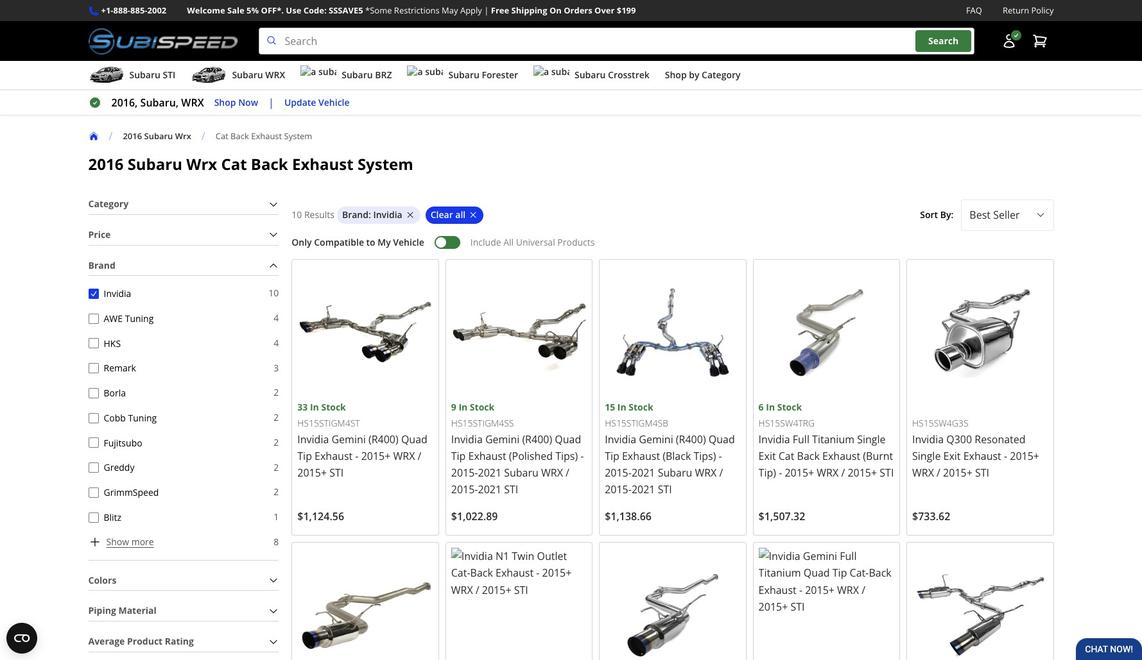 Task type: vqa. For each thing, say whether or not it's contained in the screenshot.


Task type: locate. For each thing, give the bounding box(es) containing it.
tips) right (black
[[694, 449, 716, 464]]

4 2 from the top
[[274, 461, 279, 474]]

a subaru sti thumbnail image image
[[88, 66, 124, 85]]

9 in stock hs15stigm4ss invidia gemini (r400) quad tip exhaust (polished tips) - 2015-2021 subaru wrx / 2015-2021 sti
[[451, 401, 584, 497]]

subaru down 2016, subaru, wrx
[[144, 130, 173, 142]]

| right now
[[268, 96, 274, 110]]

1 vertical spatial 4
[[274, 337, 279, 349]]

tip)
[[759, 466, 776, 480]]

cat down cat back exhaust system
[[221, 154, 247, 175]]

invidia down the hs15stigm4st
[[297, 433, 329, 447]]

/ inside 33 in stock hs15stigm4st invidia gemini (r400) quad tip exhaust - 2015+ wrx / 2015+ sti
[[418, 449, 422, 464]]

invidia down hs15sw4g3s
[[912, 433, 944, 447]]

2 horizontal spatial (r400)
[[676, 433, 706, 447]]

in inside 6 in stock hs15sw4trg invidia full titanium single exit cat back exhaust (burnt tip) - 2015+ wrx / 2015+ sti
[[766, 401, 775, 413]]

back up the 2016 subaru wrx cat back exhaust system
[[231, 130, 249, 142]]

subaru,
[[140, 96, 179, 110]]

search
[[928, 35, 959, 47]]

0 vertical spatial subaru
[[144, 130, 173, 142]]

sti inside 15 in stock hs15stigm4sb invidia gemini (r400) quad tip exhaust (black tips) - 2015-2021 subaru wrx / 2015-2021 sti
[[658, 483, 672, 497]]

invidia
[[373, 209, 402, 221], [104, 288, 131, 300], [297, 433, 329, 447], [451, 433, 483, 447], [605, 433, 636, 447], [759, 433, 790, 447], [912, 433, 944, 447]]

Blitz button
[[88, 513, 99, 523]]

in for invidia gemini (r400) quad tip exhaust (polished tips) - 2015-2021 subaru wrx / 2015-2021 sti
[[459, 401, 468, 413]]

subaru wrx button
[[191, 64, 285, 89]]

subaru up 2016, subaru, wrx
[[129, 69, 160, 81]]

exit down q300
[[944, 449, 961, 464]]

return policy
[[1003, 4, 1054, 16]]

in inside 33 in stock hs15stigm4st invidia gemini (r400) quad tip exhaust - 2015+ wrx / 2015+ sti
[[310, 401, 319, 413]]

back inside 6 in stock hs15sw4trg invidia full titanium single exit cat back exhaust (burnt tip) - 2015+ wrx / 2015+ sti
[[797, 449, 820, 464]]

subaru down (black
[[658, 466, 692, 480]]

0 horizontal spatial back
[[231, 130, 249, 142]]

1 stock from the left
[[321, 401, 346, 413]]

cobb tuning
[[104, 412, 157, 424]]

invidia right invidia button
[[104, 288, 131, 300]]

6
[[759, 401, 764, 413]]

1 horizontal spatial tip
[[451, 449, 466, 464]]

stock inside 33 in stock hs15stigm4st invidia gemini (r400) quad tip exhaust - 2015+ wrx / 2015+ sti
[[321, 401, 346, 413]]

quad inside 33 in stock hs15stigm4st invidia gemini (r400) quad tip exhaust - 2015+ wrx / 2015+ sti
[[401, 433, 428, 447]]

0 vertical spatial system
[[284, 130, 312, 142]]

Borla button
[[88, 388, 99, 399]]

invidia down hs15stigm4ss
[[451, 433, 483, 447]]

sti up subaru,
[[163, 69, 176, 81]]

- down resonated
[[1004, 449, 1008, 464]]

0 horizontal spatial shop
[[214, 96, 236, 108]]

0 horizontal spatial (r400)
[[369, 433, 399, 447]]

2 vertical spatial cat
[[779, 449, 795, 464]]

2015+
[[361, 449, 391, 464], [1010, 449, 1040, 464], [297, 466, 327, 480], [785, 466, 814, 480], [848, 466, 877, 480], [943, 466, 973, 480]]

1 horizontal spatial quad
[[555, 433, 581, 447]]

subaru left crosstrek
[[575, 69, 606, 81]]

exhaust inside 15 in stock hs15stigm4sb invidia gemini (r400) quad tip exhaust (black tips) - 2015-2021 subaru wrx / 2015-2021 sti
[[622, 449, 660, 464]]

tips) right '(polished'
[[556, 449, 578, 464]]

3 stock from the left
[[629, 401, 653, 413]]

2016,
[[111, 96, 138, 110]]

0 vertical spatial |
[[484, 4, 489, 16]]

/ inside 6 in stock hs15sw4trg invidia full titanium single exit cat back exhaust (burnt tip) - 2015+ wrx / 2015+ sti
[[841, 466, 845, 480]]

product
[[127, 636, 163, 648]]

| left free
[[484, 4, 489, 16]]

tuning for cobb tuning
[[128, 412, 157, 424]]

subispeed logo image
[[88, 28, 238, 55]]

33 in stock hs15stigm4st invidia gemini (r400) quad tip exhaust - 2015+ wrx / 2015+ sti
[[297, 401, 428, 480]]

2 horizontal spatial tip
[[605, 449, 619, 464]]

1 horizontal spatial gemini
[[485, 433, 520, 447]]

2 tips) from the left
[[694, 449, 716, 464]]

price
[[88, 229, 111, 241]]

faq link
[[966, 4, 982, 17]]

titanium
[[812, 433, 855, 447]]

gemini inside 33 in stock hs15stigm4st invidia gemini (r400) quad tip exhaust - 2015+ wrx / 2015+ sti
[[332, 433, 366, 447]]

show more button
[[88, 535, 154, 550]]

tip for invidia gemini (r400) quad tip exhaust - 2015+ wrx / 2015+ sti
[[297, 449, 312, 464]]

all
[[455, 209, 466, 221]]

subaru down 2016 subaru wrx
[[128, 154, 182, 175]]

in for invidia full titanium single exit cat back exhaust (burnt tip) - 2015+ wrx / 2015+ sti
[[766, 401, 775, 413]]

compatible
[[314, 236, 364, 248]]

2 stock from the left
[[470, 401, 495, 413]]

apply
[[460, 4, 482, 16]]

invidia gemini full titanium quad tip cat-back exhaust - 2015+ wrx / 2015+ sti image
[[759, 548, 894, 661]]

(r400) inside 33 in stock hs15stigm4st invidia gemini (r400) quad tip exhaust - 2015+ wrx / 2015+ sti
[[369, 433, 399, 447]]

gemini inside 15 in stock hs15stigm4sb invidia gemini (r400) quad tip exhaust (black tips) - 2015-2021 subaru wrx / 2015-2021 sti
[[639, 433, 673, 447]]

1 vertical spatial back
[[251, 154, 288, 175]]

(r400) inside 15 in stock hs15stigm4sb invidia gemini (r400) quad tip exhaust (black tips) - 2015-2021 subaru wrx / 2015-2021 sti
[[676, 433, 706, 447]]

3 2 from the top
[[274, 437, 279, 449]]

1 horizontal spatial exit
[[944, 449, 961, 464]]

wrx inside 9 in stock hs15stigm4ss invidia gemini (r400) quad tip exhaust (polished tips) - 2015-2021 subaru wrx / 2015-2021 sti
[[541, 466, 563, 480]]

0 vertical spatial 10
[[292, 209, 302, 221]]

1 vertical spatial 10
[[269, 287, 279, 299]]

tips) for (black
[[694, 449, 716, 464]]

subaru crosstrek button
[[534, 64, 650, 89]]

home image
[[88, 131, 99, 141]]

2 2 from the top
[[274, 412, 279, 424]]

wrx for 2016 subaru wrx cat back exhaust system
[[186, 154, 217, 175]]

wrx up the category dropdown button
[[186, 154, 217, 175]]

1 vertical spatial cat
[[221, 154, 247, 175]]

stock up hs15stigm4ss
[[470, 401, 495, 413]]

subaru inside 'dropdown button'
[[575, 69, 606, 81]]

shop now
[[214, 96, 258, 108]]

1 horizontal spatial shop
[[665, 69, 687, 81]]

- inside 15 in stock hs15stigm4sb invidia gemini (r400) quad tip exhaust (black tips) - 2015-2021 subaru wrx / 2015-2021 sti
[[719, 449, 722, 464]]

885-
[[130, 4, 147, 16]]

1
[[274, 511, 279, 523]]

3 quad from the left
[[709, 433, 735, 447]]

33
[[297, 401, 308, 413]]

by:
[[940, 209, 954, 221]]

15 in stock hs15stigm4sb invidia gemini (r400) quad tip exhaust (black tips) - 2015-2021 subaru wrx / 2015-2021 sti
[[605, 401, 735, 497]]

cat down shop now link at the left top of page
[[216, 130, 228, 142]]

tip down hs15stigm4ss
[[451, 449, 466, 464]]

3 (r400) from the left
[[676, 433, 706, 447]]

0 horizontal spatial brand
[[88, 259, 115, 271]]

stock up hs15sw4trg
[[777, 401, 802, 413]]

5 2 from the top
[[274, 486, 279, 498]]

2016 subaru wrx link down subaru,
[[123, 130, 201, 142]]

sort
[[920, 209, 938, 221]]

1 2 from the top
[[274, 387, 279, 399]]

tip
[[297, 449, 312, 464], [451, 449, 466, 464], [605, 449, 619, 464]]

exit up tip)
[[759, 449, 776, 464]]

2 (r400) from the left
[[522, 433, 552, 447]]

0 vertical spatial vehicle
[[319, 96, 350, 108]]

single down hs15sw4g3s
[[912, 449, 941, 464]]

1 (r400) from the left
[[369, 433, 399, 447]]

stock inside 6 in stock hs15sw4trg invidia full titanium single exit cat back exhaust (burnt tip) - 2015+ wrx / 2015+ sti
[[777, 401, 802, 413]]

exhaust down resonated
[[964, 449, 1002, 464]]

0 horizontal spatial tips)
[[556, 449, 578, 464]]

in inside 9 in stock hs15stigm4ss invidia gemini (r400) quad tip exhaust (polished tips) - 2015-2021 subaru wrx / 2015-2021 sti
[[459, 401, 468, 413]]

forester
[[482, 69, 518, 81]]

brand up only compatible to my vehicle
[[342, 209, 369, 221]]

brand for brand
[[88, 259, 115, 271]]

1 tip from the left
[[297, 449, 312, 464]]

piping material button
[[88, 602, 279, 622]]

2021
[[478, 466, 502, 480], [632, 466, 655, 480], [478, 483, 502, 497], [632, 483, 655, 497]]

to
[[366, 236, 375, 248]]

(r400) for -
[[369, 433, 399, 447]]

- right '(polished'
[[581, 449, 584, 464]]

tuning right awe
[[125, 313, 154, 325]]

4 for hks
[[274, 337, 279, 349]]

1 horizontal spatial single
[[912, 449, 941, 464]]

brand : invidia
[[342, 209, 402, 221]]

tips) inside 15 in stock hs15stigm4sb invidia gemini (r400) quad tip exhaust (black tips) - 2015-2021 subaru wrx / 2015-2021 sti
[[694, 449, 716, 464]]

gemini down the hs15stigm4st
[[332, 433, 366, 447]]

invidia inside 33 in stock hs15stigm4st invidia gemini (r400) quad tip exhaust - 2015+ wrx / 2015+ sti
[[297, 433, 329, 447]]

2016 down 2016,
[[123, 130, 142, 142]]

1 horizontal spatial |
[[484, 4, 489, 16]]

subaru for subaru brz
[[342, 69, 373, 81]]

quad for invidia gemini (r400) quad tip exhaust (polished tips) - 2015-2021 subaru wrx / 2015-2021 sti
[[555, 433, 581, 447]]

1 quad from the left
[[401, 433, 428, 447]]

3 gemini from the left
[[639, 433, 673, 447]]

remark
[[104, 362, 136, 374]]

shop left "by" on the top right of the page
[[665, 69, 687, 81]]

1 vertical spatial vehicle
[[393, 236, 424, 248]]

shop
[[665, 69, 687, 81], [214, 96, 236, 108]]

tips) inside 9 in stock hs15stigm4ss invidia gemini (r400) quad tip exhaust (polished tips) - 2015-2021 subaru wrx / 2015-2021 sti
[[556, 449, 578, 464]]

stock for invidia gemini (r400) quad tip exhaust (black tips) - 2015-2021 subaru wrx / 2015-2021 sti
[[629, 401, 653, 413]]

invidia n1 cat back exhaust with bead blasted piping titanium tip - 2015-2021 subaru wrx & sti image
[[297, 548, 433, 661]]

0 vertical spatial 4
[[274, 312, 279, 324]]

3 in from the left
[[618, 401, 626, 413]]

1 4 from the top
[[274, 312, 279, 324]]

brand for brand : invidia
[[342, 209, 369, 221]]

0 vertical spatial 2016
[[123, 130, 142, 142]]

exhaust down hs15stigm4sb
[[622, 449, 660, 464]]

AWE Tuning button
[[88, 314, 99, 324]]

wrx
[[175, 130, 191, 142], [186, 154, 217, 175]]

2 for greddy
[[274, 461, 279, 474]]

invidia inside 6 in stock hs15sw4trg invidia full titanium single exit cat back exhaust (burnt tip) - 2015+ wrx / 2015+ sti
[[759, 433, 790, 447]]

system down update
[[284, 130, 312, 142]]

2 for cobb tuning
[[274, 412, 279, 424]]

1 vertical spatial tuning
[[128, 412, 157, 424]]

10
[[292, 209, 302, 221], [269, 287, 279, 299]]

subaru left brz
[[342, 69, 373, 81]]

2016 subaru wrx link
[[123, 130, 201, 142], [123, 130, 191, 142]]

1 exit from the left
[[759, 449, 776, 464]]

2 horizontal spatial back
[[797, 449, 820, 464]]

0 horizontal spatial 10
[[269, 287, 279, 299]]

2 gemini from the left
[[485, 433, 520, 447]]

stock up hs15stigm4sb
[[629, 401, 653, 413]]

quad inside 9 in stock hs15stigm4ss invidia gemini (r400) quad tip exhaust (polished tips) - 2015-2021 subaru wrx / 2015-2021 sti
[[555, 433, 581, 447]]

subaru for subaru wrx
[[232, 69, 263, 81]]

sti inside dropdown button
[[163, 69, 176, 81]]

quad inside 15 in stock hs15stigm4sb invidia gemini (r400) quad tip exhaust (black tips) - 2015-2021 subaru wrx / 2015-2021 sti
[[709, 433, 735, 447]]

2 4 from the top
[[274, 337, 279, 349]]

subaru left forester
[[448, 69, 480, 81]]

2002
[[147, 4, 166, 16]]

stock inside 15 in stock hs15stigm4sb invidia gemini (r400) quad tip exhaust (black tips) - 2015-2021 subaru wrx / 2015-2021 sti
[[629, 401, 653, 413]]

vehicle down subaru brz dropdown button
[[319, 96, 350, 108]]

open widget image
[[6, 623, 37, 654]]

system up the "brand : invidia"
[[358, 154, 413, 175]]

subaru brz button
[[301, 64, 392, 89]]

- inside 6 in stock hs15sw4trg invidia full titanium single exit cat back exhaust (burnt tip) - 2015+ wrx / 2015+ sti
[[779, 466, 782, 480]]

cat down full
[[779, 449, 795, 464]]

- right (black
[[719, 449, 722, 464]]

0 horizontal spatial quad
[[401, 433, 428, 447]]

2016, subaru, wrx
[[111, 96, 204, 110]]

borla
[[104, 387, 126, 399]]

a subaru forester thumbnail image image
[[407, 66, 443, 85]]

category button
[[88, 195, 279, 214]]

(r400) for (black
[[676, 433, 706, 447]]

(r400) inside 9 in stock hs15stigm4ss invidia gemini (r400) quad tip exhaust (polished tips) - 2015-2021 subaru wrx / 2015-2021 sti
[[522, 433, 552, 447]]

subaru for 2016 subaru wrx cat back exhaust system
[[128, 154, 182, 175]]

0 horizontal spatial tip
[[297, 449, 312, 464]]

faq
[[966, 4, 982, 16]]

2 for borla
[[274, 387, 279, 399]]

0 horizontal spatial gemini
[[332, 433, 366, 447]]

invidia n1 dual exhaust (stainless or titanium tips) - 2015+ wrx / 2015+ sti-titanium tips image
[[912, 548, 1048, 661]]

stock for invidia full titanium single exit cat back exhaust (burnt tip) - 2015+ wrx / 2015+ sti
[[777, 401, 802, 413]]

0 vertical spatial shop
[[665, 69, 687, 81]]

2 in from the left
[[459, 401, 468, 413]]

Fujitsubo button
[[88, 438, 99, 448]]

0 vertical spatial tuning
[[125, 313, 154, 325]]

0 vertical spatial single
[[857, 433, 886, 447]]

piping
[[88, 605, 116, 617]]

single up (burnt at the bottom
[[857, 433, 886, 447]]

1 horizontal spatial tips)
[[694, 449, 716, 464]]

$199
[[617, 4, 636, 16]]

2 for grimmspeed
[[274, 486, 279, 498]]

$1,138.66
[[605, 510, 652, 524]]

wrx inside 33 in stock hs15stigm4st invidia gemini (r400) quad tip exhaust - 2015+ wrx / 2015+ sti
[[393, 449, 415, 464]]

0 horizontal spatial |
[[268, 96, 274, 110]]

vehicle right my
[[393, 236, 424, 248]]

4 stock from the left
[[777, 401, 802, 413]]

2 tip from the left
[[451, 449, 466, 464]]

stock up the hs15stigm4st
[[321, 401, 346, 413]]

tip inside 9 in stock hs15stigm4ss invidia gemini (r400) quad tip exhaust (polished tips) - 2015-2021 subaru wrx / 2015-2021 sti
[[451, 449, 466, 464]]

subaru down '(polished'
[[504, 466, 539, 480]]

subaru up now
[[232, 69, 263, 81]]

exhaust inside 6 in stock hs15sw4trg invidia full titanium single exit cat back exhaust (burnt tip) - 2015+ wrx / 2015+ sti
[[823, 449, 860, 464]]

tuning right cobb
[[128, 412, 157, 424]]

sort by:
[[920, 209, 954, 221]]

resonated
[[975, 433, 1026, 447]]

1 vertical spatial 2016
[[88, 154, 124, 175]]

wrx inside 15 in stock hs15stigm4sb invidia gemini (r400) quad tip exhaust (black tips) - 2015-2021 subaru wrx / 2015-2021 sti
[[695, 466, 717, 480]]

stock inside 9 in stock hs15stigm4ss invidia gemini (r400) quad tip exhaust (polished tips) - 2015-2021 subaru wrx / 2015-2021 sti
[[470, 401, 495, 413]]

in right 9
[[459, 401, 468, 413]]

1 vertical spatial brand
[[88, 259, 115, 271]]

subaru inside 15 in stock hs15stigm4sb invidia gemini (r400) quad tip exhaust (black tips) - 2015-2021 subaru wrx / 2015-2021 sti
[[658, 466, 692, 480]]

back down cat back exhaust system link
[[251, 154, 288, 175]]

1 vertical spatial single
[[912, 449, 941, 464]]

sti up $1,124.56
[[330, 466, 344, 480]]

2 quad from the left
[[555, 433, 581, 447]]

1 vertical spatial system
[[358, 154, 413, 175]]

888-
[[113, 4, 130, 16]]

0 vertical spatial brand
[[342, 209, 369, 221]]

wrx for 2016 subaru wrx
[[175, 130, 191, 142]]

invidia right : on the left of the page
[[373, 209, 402, 221]]

2015-
[[451, 466, 478, 480], [605, 466, 632, 480], [451, 483, 478, 497], [605, 483, 632, 497]]

0 vertical spatial cat
[[216, 130, 228, 142]]

shop inside dropdown button
[[665, 69, 687, 81]]

update vehicle
[[284, 96, 350, 108]]

1 in from the left
[[310, 401, 319, 413]]

exhaust down the hs15stigm4st
[[315, 449, 353, 464]]

back down full
[[797, 449, 820, 464]]

1 tips) from the left
[[556, 449, 578, 464]]

tip inside 33 in stock hs15stigm4st invidia gemini (r400) quad tip exhaust - 2015+ wrx / 2015+ sti
[[297, 449, 312, 464]]

1 gemini from the left
[[332, 433, 366, 447]]

tip inside 15 in stock hs15stigm4sb invidia gemini (r400) quad tip exhaust (black tips) - 2015-2021 subaru wrx / 2015-2021 sti
[[605, 449, 619, 464]]

2016
[[123, 130, 142, 142], [88, 154, 124, 175]]

in right 33
[[310, 401, 319, 413]]

subaru for 2016 subaru wrx
[[144, 130, 173, 142]]

0 horizontal spatial vehicle
[[319, 96, 350, 108]]

subaru
[[129, 69, 160, 81], [232, 69, 263, 81], [342, 69, 373, 81], [448, 69, 480, 81], [575, 69, 606, 81], [504, 466, 539, 480], [658, 466, 692, 480]]

1 horizontal spatial (r400)
[[522, 433, 552, 447]]

gemini down hs15stigm4ss
[[485, 433, 520, 447]]

gemini down hs15stigm4sb
[[639, 433, 673, 447]]

tip down the hs15stigm4st
[[297, 449, 312, 464]]

1 vertical spatial subaru
[[128, 154, 182, 175]]

3 tip from the left
[[605, 449, 619, 464]]

4 in from the left
[[766, 401, 775, 413]]

exhaust down titanium
[[823, 449, 860, 464]]

a subaru crosstrek thumbnail image image
[[534, 66, 570, 85]]

cat back exhaust system link
[[216, 130, 323, 142]]

0 horizontal spatial single
[[857, 433, 886, 447]]

in inside 15 in stock hs15stigm4sb invidia gemini (r400) quad tip exhaust (black tips) - 2015-2021 subaru wrx / 2015-2021 sti
[[618, 401, 626, 413]]

wrx inside invidia q300 resonated single exit exhaust - 2015+ wrx / 2015+ sti
[[912, 466, 934, 480]]

sti down resonated
[[975, 466, 989, 480]]

in right 15
[[618, 401, 626, 413]]

brand up invidia button
[[88, 259, 115, 271]]

2016 down home image
[[88, 154, 124, 175]]

quad for invidia gemini (r400) quad tip exhaust (black tips) - 2015-2021 subaru wrx / 2015-2021 sti
[[709, 433, 735, 447]]

1 vertical spatial wrx
[[186, 154, 217, 175]]

exhaust down hs15stigm4ss
[[468, 449, 506, 464]]

cat
[[216, 130, 228, 142], [221, 154, 247, 175], [779, 449, 795, 464]]

2 vertical spatial back
[[797, 449, 820, 464]]

invidia down hs15sw4trg
[[759, 433, 790, 447]]

gemini inside 9 in stock hs15stigm4ss invidia gemini (r400) quad tip exhaust (polished tips) - 2015-2021 subaru wrx / 2015-2021 sti
[[485, 433, 520, 447]]

2 exit from the left
[[944, 449, 961, 464]]

shop left now
[[214, 96, 236, 108]]

in right 6
[[766, 401, 775, 413]]

0 horizontal spatial system
[[284, 130, 312, 142]]

tip for invidia gemini (r400) quad tip exhaust (black tips) - 2015-2021 subaru wrx / 2015-2021 sti
[[605, 449, 619, 464]]

tip down hs15stigm4sb
[[605, 449, 619, 464]]

1 horizontal spatial brand
[[342, 209, 369, 221]]

wrx down subaru,
[[175, 130, 191, 142]]

fujitsubo
[[104, 437, 142, 449]]

subaru forester button
[[407, 64, 518, 89]]

invidia down hs15stigm4sb
[[605, 433, 636, 447]]

subaru for subaru forester
[[448, 69, 480, 81]]

brand inside dropdown button
[[88, 259, 115, 271]]

1 vertical spatial shop
[[214, 96, 236, 108]]

0 horizontal spatial exit
[[759, 449, 776, 464]]

vehicle
[[319, 96, 350, 108], [393, 236, 424, 248]]

sale
[[227, 4, 244, 16]]

exhaust up the 2016 subaru wrx cat back exhaust system
[[251, 130, 282, 142]]

4 for awe tuning
[[274, 312, 279, 324]]

sti down (black
[[658, 483, 672, 497]]

sti inside 33 in stock hs15stigm4st invidia gemini (r400) quad tip exhaust - 2015+ wrx / 2015+ sti
[[330, 466, 344, 480]]

- down the hs15stigm4st
[[355, 449, 359, 464]]

vehicle inside button
[[319, 96, 350, 108]]

(polished
[[509, 449, 553, 464]]

0 vertical spatial wrx
[[175, 130, 191, 142]]

1 horizontal spatial 10
[[292, 209, 302, 221]]

in
[[310, 401, 319, 413], [459, 401, 468, 413], [618, 401, 626, 413], [766, 401, 775, 413]]

free
[[491, 4, 509, 16]]

single
[[857, 433, 886, 447], [912, 449, 941, 464]]

sti down '(polished'
[[504, 483, 518, 497]]

stock
[[321, 401, 346, 413], [470, 401, 495, 413], [629, 401, 653, 413], [777, 401, 802, 413]]

2 horizontal spatial gemini
[[639, 433, 673, 447]]

off*.
[[261, 4, 284, 16]]

2 horizontal spatial quad
[[709, 433, 735, 447]]

welcome
[[187, 4, 225, 16]]

- right tip)
[[779, 466, 782, 480]]

sti down (burnt at the bottom
[[880, 466, 894, 480]]



Task type: describe. For each thing, give the bounding box(es) containing it.
shop by category button
[[665, 64, 741, 89]]

only
[[292, 236, 312, 248]]

now
[[238, 96, 258, 108]]

Cobb Tuning button
[[88, 413, 99, 423]]

tuning for awe tuning
[[125, 313, 154, 325]]

average product rating button
[[88, 633, 279, 652]]

stock for invidia gemini (r400) quad tip exhaust - 2015+ wrx / 2015+ sti
[[321, 401, 346, 413]]

my
[[378, 236, 391, 248]]

invidia q300 resonated single exit exhaust - 2015+ wrx / 2015+ sti
[[912, 433, 1040, 480]]

HKS button
[[88, 339, 99, 349]]

wrx inside 6 in stock hs15sw4trg invidia full titanium single exit cat back exhaust (burnt tip) - 2015+ wrx / 2015+ sti
[[817, 466, 839, 480]]

return policy link
[[1003, 4, 1054, 17]]

piping material
[[88, 605, 157, 617]]

+1-
[[101, 4, 113, 16]]

+1-888-885-2002
[[101, 4, 166, 16]]

1 vertical spatial |
[[268, 96, 274, 110]]

2016 for 2016 subaru wrx
[[123, 130, 142, 142]]

in for invidia gemini (r400) quad tip exhaust (black tips) - 2015-2021 subaru wrx / 2015-2021 sti
[[618, 401, 626, 413]]

a subaru brz thumbnail image image
[[301, 66, 337, 85]]

invidia inside 15 in stock hs15stigm4sb invidia gemini (r400) quad tip exhaust (black tips) - 2015-2021 subaru wrx / 2015-2021 sti
[[605, 433, 636, 447]]

shop for shop now
[[214, 96, 236, 108]]

tips) for (polished
[[556, 449, 578, 464]]

in for invidia gemini (r400) quad tip exhaust - 2015+ wrx / 2015+ sti
[[310, 401, 319, 413]]

search button
[[916, 30, 972, 52]]

show
[[106, 536, 129, 548]]

invidia inside invidia q300 resonated single exit exhaust - 2015+ wrx / 2015+ sti
[[912, 433, 944, 447]]

greddy
[[104, 462, 134, 474]]

code:
[[304, 4, 327, 16]]

colors button
[[88, 571, 279, 591]]

price button
[[88, 225, 279, 245]]

invidia gemini (r400) quad tip exhaust (black tips) - 2015-2021 subaru wrx / 2015-2021 sti image
[[605, 265, 741, 401]]

wrx inside dropdown button
[[265, 69, 285, 81]]

show more
[[106, 536, 154, 548]]

select... image
[[1035, 210, 1046, 220]]

2016 for 2016 subaru wrx cat back exhaust system
[[88, 154, 124, 175]]

cat inside 6 in stock hs15sw4trg invidia full titanium single exit cat back exhaust (burnt tip) - 2015+ wrx / 2015+ sti
[[779, 449, 795, 464]]

subaru brz
[[342, 69, 392, 81]]

*some
[[365, 4, 392, 16]]

$1,507.32
[[759, 510, 805, 524]]

Select... button
[[961, 200, 1054, 231]]

average product rating
[[88, 636, 194, 648]]

8
[[274, 536, 279, 548]]

Invidia button
[[88, 289, 99, 299]]

brand button
[[88, 256, 279, 276]]

tip for invidia gemini (r400) quad tip exhaust (polished tips) - 2015-2021 subaru wrx / 2015-2021 sti
[[451, 449, 466, 464]]

sti inside 6 in stock hs15sw4trg invidia full titanium single exit cat back exhaust (burnt tip) - 2015+ wrx / 2015+ sti
[[880, 466, 894, 480]]

Remark button
[[88, 363, 99, 374]]

all
[[504, 236, 514, 248]]

0 vertical spatial back
[[231, 130, 249, 142]]

cat back exhaust system
[[216, 130, 312, 142]]

gemini for (black
[[639, 433, 673, 447]]

material
[[118, 605, 157, 617]]

2016 subaru wrx cat back exhaust system
[[88, 154, 413, 175]]

search input field
[[258, 28, 974, 55]]

over
[[595, 4, 615, 16]]

1 horizontal spatial vehicle
[[393, 236, 424, 248]]

more
[[131, 536, 154, 548]]

Greddy button
[[88, 463, 99, 473]]

exhaust inside 9 in stock hs15stigm4ss invidia gemini (r400) quad tip exhaust (polished tips) - 2015-2021 subaru wrx / 2015-2021 sti
[[468, 449, 506, 464]]

$733.62
[[912, 510, 950, 524]]

update vehicle button
[[284, 96, 350, 110]]

2 for fujitsubo
[[274, 437, 279, 449]]

(black
[[663, 449, 691, 464]]

10 results
[[292, 209, 334, 221]]

quad for invidia gemini (r400) quad tip exhaust - 2015+ wrx / 2015+ sti
[[401, 433, 428, 447]]

update
[[284, 96, 316, 108]]

brz
[[375, 69, 392, 81]]

single inside invidia q300 resonated single exit exhaust - 2015+ wrx / 2015+ sti
[[912, 449, 941, 464]]

on
[[550, 4, 562, 16]]

invidia n1 racing single exit exhaust titanium tip - 2015-2020 subaru wrx & sti image
[[605, 548, 741, 661]]

rating
[[165, 636, 194, 648]]

clear all
[[431, 209, 466, 221]]

+1-888-885-2002 link
[[101, 4, 166, 17]]

(r400) for (polished
[[522, 433, 552, 447]]

15
[[605, 401, 615, 413]]

1 horizontal spatial back
[[251, 154, 288, 175]]

hks
[[104, 337, 121, 350]]

invidia n1 twin outlet cat-back exhaust - 2015+ wrx / 2015+ sti image
[[451, 548, 587, 661]]

gemini for (polished
[[485, 433, 520, 447]]

10 for 10
[[269, 287, 279, 299]]

invidia full titanium single exit cat back exhaust (burnt tip) - 2015+ wrx / 2015+ sti image
[[759, 265, 894, 401]]

may
[[442, 4, 458, 16]]

colors
[[88, 574, 116, 587]]

crosstrek
[[608, 69, 650, 81]]

return
[[1003, 4, 1029, 16]]

exhaust inside 33 in stock hs15stigm4st invidia gemini (r400) quad tip exhaust - 2015+ wrx / 2015+ sti
[[315, 449, 353, 464]]

subaru sti button
[[88, 64, 176, 89]]

average
[[88, 636, 125, 648]]

- inside invidia q300 resonated single exit exhaust - 2015+ wrx / 2015+ sti
[[1004, 449, 1008, 464]]

GrimmSpeed button
[[88, 488, 99, 498]]

exhaust inside invidia q300 resonated single exit exhaust - 2015+ wrx / 2015+ sti
[[964, 449, 1002, 464]]

sti inside invidia q300 resonated single exit exhaust - 2015+ wrx / 2015+ sti
[[975, 466, 989, 480]]

10 for 10 results
[[292, 209, 302, 221]]

universal
[[516, 236, 555, 248]]

shop for shop by category
[[665, 69, 687, 81]]

sti inside 9 in stock hs15stigm4ss invidia gemini (r400) quad tip exhaust (polished tips) - 2015-2021 subaru wrx / 2015-2021 sti
[[504, 483, 518, 497]]

single inside 6 in stock hs15sw4trg invidia full titanium single exit cat back exhaust (burnt tip) - 2015+ wrx / 2015+ sti
[[857, 433, 886, 447]]

shop by category
[[665, 69, 741, 81]]

subaru crosstrek
[[575, 69, 650, 81]]

invidia q300 resonated single exit exhaust - 2015+ wrx / 2015+ sti image
[[912, 265, 1048, 401]]

2016 subaru wrx
[[123, 130, 191, 142]]

hs15sw4trg
[[759, 417, 815, 430]]

include
[[471, 236, 501, 248]]

hs15stigm4st
[[297, 417, 360, 430]]

subaru wrx
[[232, 69, 285, 81]]

stock for invidia gemini (r400) quad tip exhaust (polished tips) - 2015-2021 subaru wrx / 2015-2021 sti
[[470, 401, 495, 413]]

exhaust up results
[[292, 154, 354, 175]]

shop now link
[[214, 96, 258, 110]]

exit inside 6 in stock hs15sw4trg invidia full titanium single exit cat back exhaust (burnt tip) - 2015+ wrx / 2015+ sti
[[759, 449, 776, 464]]

blitz
[[104, 512, 121, 524]]

*some restrictions may apply | free shipping on orders over $199
[[365, 4, 636, 16]]

2016 subaru wrx link down 2016, subaru, wrx
[[123, 130, 191, 142]]

/ inside invidia q300 resonated single exit exhaust - 2015+ wrx / 2015+ sti
[[937, 466, 941, 480]]

welcome sale 5% off*. use code: sssave5
[[187, 4, 363, 16]]

- inside 33 in stock hs15stigm4st invidia gemini (r400) quad tip exhaust - 2015+ wrx / 2015+ sti
[[355, 449, 359, 464]]

subaru forester
[[448, 69, 518, 81]]

subaru for subaru crosstrek
[[575, 69, 606, 81]]

cobb
[[104, 412, 126, 424]]

invidia inside 9 in stock hs15stigm4ss invidia gemini (r400) quad tip exhaust (polished tips) - 2015-2021 subaru wrx / 2015-2021 sti
[[451, 433, 483, 447]]

subaru inside 9 in stock hs15stigm4ss invidia gemini (r400) quad tip exhaust (polished tips) - 2015-2021 subaru wrx / 2015-2021 sti
[[504, 466, 539, 480]]

invidia gemini (r400) quad tip exhaust - 2015+ wrx / 2015+ sti image
[[297, 265, 433, 401]]

full
[[793, 433, 810, 447]]

$1,022.89
[[451, 510, 498, 524]]

restrictions
[[394, 4, 440, 16]]

category
[[88, 198, 128, 210]]

/ inside 15 in stock hs15stigm4sb invidia gemini (r400) quad tip exhaust (black tips) - 2015-2021 subaru wrx / 2015-2021 sti
[[719, 466, 723, 480]]

orders
[[564, 4, 592, 16]]

use
[[286, 4, 301, 16]]

exit inside invidia q300 resonated single exit exhaust - 2015+ wrx / 2015+ sti
[[944, 449, 961, 464]]

subaru for subaru sti
[[129, 69, 160, 81]]

sssave5
[[329, 4, 363, 16]]

invidia gemini (r400) quad tip exhaust (polished tips) - 2015-2021 subaru wrx / 2015-2021 sti image
[[451, 265, 587, 401]]

button image
[[1001, 33, 1017, 49]]

- inside 9 in stock hs15stigm4ss invidia gemini (r400) quad tip exhaust (polished tips) - 2015-2021 subaru wrx / 2015-2021 sti
[[581, 449, 584, 464]]

subaru sti
[[129, 69, 176, 81]]

results
[[304, 209, 334, 221]]

a subaru wrx thumbnail image image
[[191, 66, 227, 85]]

by
[[689, 69, 700, 81]]

include all universal products
[[471, 236, 595, 248]]

/ inside 9 in stock hs15stigm4ss invidia gemini (r400) quad tip exhaust (polished tips) - 2015-2021 subaru wrx / 2015-2021 sti
[[566, 466, 569, 480]]

gemini for -
[[332, 433, 366, 447]]

category
[[702, 69, 741, 81]]

1 horizontal spatial system
[[358, 154, 413, 175]]



